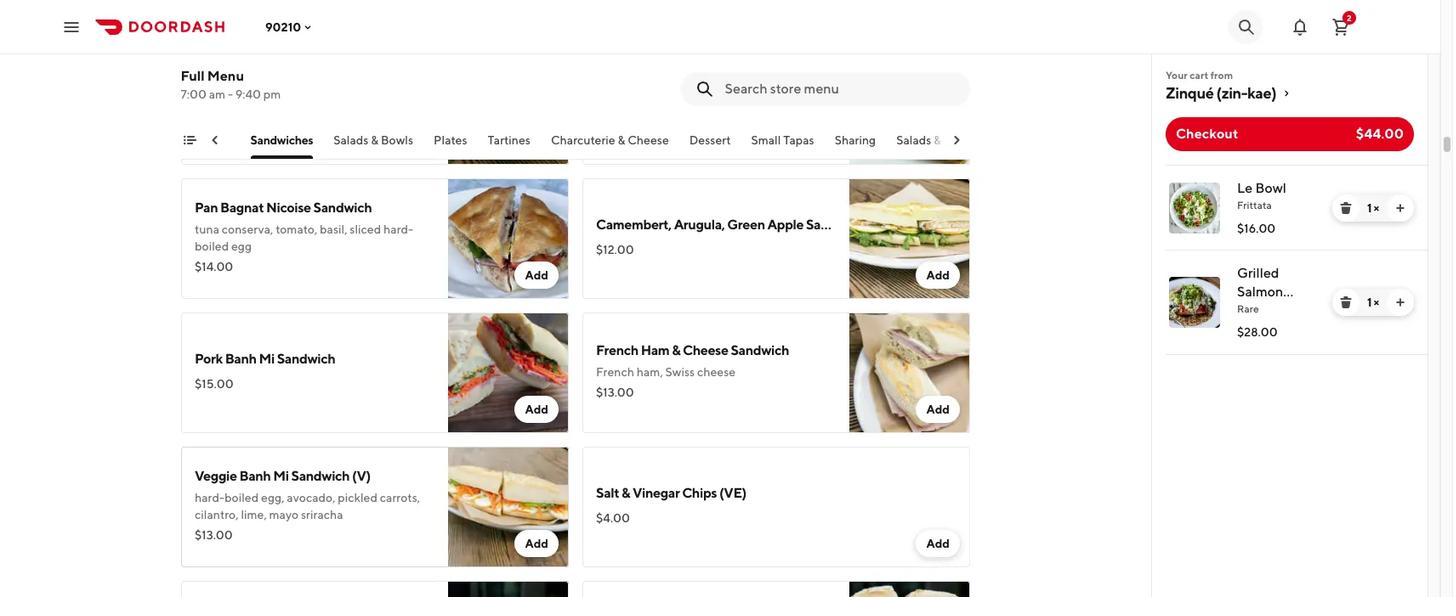 Task type: vqa. For each thing, say whether or not it's contained in the screenshot.


Task type: locate. For each thing, give the bounding box(es) containing it.
(v)
[[382, 82, 401, 99], [867, 217, 885, 233], [352, 468, 371, 485]]

conserva,
[[222, 223, 273, 236]]

0 vertical spatial french
[[596, 343, 638, 359]]

1 horizontal spatial salads & bowls
[[897, 133, 977, 147]]

salads & bowls button left plates button
[[334, 132, 414, 159]]

1 vertical spatial $13.00
[[195, 529, 233, 542]]

0 horizontal spatial (v)
[[352, 468, 371, 485]]

$12.00
[[596, 243, 634, 257]]

camembert
[[635, 82, 707, 99]]

1 × from the top
[[1374, 202, 1379, 215]]

0 vertical spatial $13.00
[[596, 386, 634, 400]]

pork banh mi sandwich image
[[448, 313, 569, 434]]

cheese up cheese
[[683, 343, 728, 359]]

hard- up cilantro,
[[195, 491, 225, 505]]

tomato
[[195, 82, 240, 99]]

plate
[[1237, 303, 1270, 319]]

1 horizontal spatial (v)
[[382, 82, 401, 99]]

1 vertical spatial 1
[[1367, 296, 1372, 309]]

$13.00
[[596, 386, 634, 400], [195, 529, 233, 542]]

cheese down "camembert"
[[628, 133, 669, 147]]

sharing button
[[835, 132, 876, 159]]

1 1 × from the top
[[1367, 202, 1379, 215]]

&
[[371, 133, 379, 147], [618, 133, 626, 147], [934, 133, 942, 147], [672, 343, 680, 359], [622, 485, 630, 502]]

1 vertical spatial hard-
[[195, 491, 225, 505]]

add one to cart image
[[1394, 202, 1407, 215], [1394, 296, 1407, 309]]

banh right pork
[[225, 351, 256, 367]]

your
[[1166, 69, 1188, 82]]

scroll menu navigation left image
[[208, 133, 222, 147]]

2 vertical spatial (v)
[[352, 468, 371, 485]]

1 1 from the top
[[1367, 202, 1372, 215]]

salads left scroll menu navigation right icon
[[897, 133, 932, 147]]

& right salt
[[622, 485, 630, 502]]

salads for first the salads & bowls button from the left
[[334, 133, 369, 147]]

veggie
[[195, 468, 237, 485]]

apple right green
[[767, 217, 804, 233]]

french
[[596, 343, 638, 359], [596, 366, 634, 379]]

90210 button
[[265, 20, 315, 34]]

1 vertical spatial cheese
[[683, 343, 728, 359]]

zinqué
[[1166, 84, 1214, 102]]

1 remove item from cart image from the top
[[1339, 202, 1353, 215]]

remove item from cart image
[[1339, 202, 1353, 215], [1339, 296, 1353, 309]]

1 horizontal spatial salads & bowls button
[[897, 132, 977, 159]]

mi inside veggie banh mi sandwich (v) hard-boiled egg, avocado, pickled carrots, cilantro, lime, mayo sriracha $13.00
[[273, 468, 289, 485]]

add button
[[515, 128, 559, 155], [916, 128, 960, 155], [515, 262, 559, 289], [916, 262, 960, 289], [515, 396, 559, 423], [916, 396, 960, 423], [515, 531, 559, 558], [916, 531, 960, 558]]

your cart from
[[1166, 69, 1233, 82]]

sandwich
[[321, 82, 380, 99], [313, 200, 372, 216], [806, 217, 864, 233], [731, 343, 789, 359], [277, 351, 335, 367], [291, 468, 350, 485]]

0 vertical spatial (v)
[[382, 82, 401, 99]]

& right ham
[[672, 343, 680, 359]]

cilantro,
[[195, 508, 239, 522]]

ham,
[[637, 366, 663, 379]]

small
[[752, 133, 781, 147]]

0 vertical spatial cheese
[[628, 133, 669, 147]]

salads right sandwiches
[[334, 133, 369, 147]]

0 horizontal spatial salads
[[334, 133, 369, 147]]

1 add one to cart image from the top
[[1394, 202, 1407, 215]]

veggie banh mi sandwich (v) hard-boiled egg, avocado, pickled carrots, cilantro, lime, mayo sriracha $13.00
[[195, 468, 420, 542]]

hard- right sliced
[[383, 223, 413, 236]]

cheese
[[628, 133, 669, 147], [683, 343, 728, 359]]

0 horizontal spatial apple
[[596, 82, 632, 99]]

1 vertical spatial remove item from cart image
[[1339, 296, 1353, 309]]

list
[[1152, 165, 1428, 355]]

0 vertical spatial mi
[[259, 351, 274, 367]]

boiled up lime,
[[225, 491, 259, 505]]

bowls for 2nd the salads & bowls button from the left
[[944, 133, 977, 147]]

(v) inside veggie banh mi sandwich (v) hard-boiled egg, avocado, pickled carrots, cilantro, lime, mayo sriracha $13.00
[[352, 468, 371, 485]]

9:40
[[236, 88, 261, 101]]

$13.00 inside veggie banh mi sandwich (v) hard-boiled egg, avocado, pickled carrots, cilantro, lime, mayo sriracha $13.00
[[195, 529, 233, 542]]

0 horizontal spatial salads & bowls button
[[334, 132, 414, 159]]

2 button
[[1324, 10, 1358, 44]]

remove item from cart image for grilled salmon plate (gf)
[[1339, 296, 1353, 309]]

tartines
[[488, 133, 531, 147]]

egg
[[231, 240, 252, 253]]

frittata
[[1237, 199, 1272, 212]]

0 vertical spatial remove item from cart image
[[1339, 202, 1353, 215]]

Item Search search field
[[725, 80, 957, 99]]

sandwich for pan bagnat nicoise sandwich tuna conserva, tomato, basil, sliced hard- boiled egg $14.00
[[313, 200, 372, 216]]

brunch
[[191, 133, 230, 147]]

& left plates
[[371, 133, 379, 147]]

list containing le bowl
[[1152, 165, 1428, 355]]

apple camembert panini
[[596, 82, 747, 99]]

2 1 × from the top
[[1367, 296, 1379, 309]]

sandwich for tomato aged comte sandwich (v)
[[321, 82, 380, 99]]

add one to cart image for le bowl
[[1394, 202, 1407, 215]]

1 salads & bowls button from the left
[[334, 132, 414, 159]]

1 vertical spatial banh
[[239, 468, 271, 485]]

boiled inside the pan bagnat nicoise sandwich tuna conserva, tomato, basil, sliced hard- boiled egg $14.00
[[195, 240, 229, 253]]

boiled inside veggie banh mi sandwich (v) hard-boiled egg, avocado, pickled carrots, cilantro, lime, mayo sriracha $13.00
[[225, 491, 259, 505]]

0 vertical spatial 1 ×
[[1367, 202, 1379, 215]]

hard- inside veggie banh mi sandwich (v) hard-boiled egg, avocado, pickled carrots, cilantro, lime, mayo sriracha $13.00
[[195, 491, 225, 505]]

1 ×
[[1367, 202, 1379, 215], [1367, 296, 1379, 309]]

bowls for first the salads & bowls button from the left
[[381, 133, 414, 147]]

pan bagnat nicoise sandwich tuna conserva, tomato, basil, sliced hard- boiled egg $14.00
[[195, 200, 413, 274]]

charcuterie
[[551, 133, 616, 147]]

× for grilled salmon plate (gf)
[[1374, 296, 1379, 309]]

0 vertical spatial hard-
[[383, 223, 413, 236]]

salads & bowls right sharing
[[897, 133, 977, 147]]

0 vertical spatial boiled
[[195, 240, 229, 253]]

sandwich inside the pan bagnat nicoise sandwich tuna conserva, tomato, basil, sliced hard- boiled egg $14.00
[[313, 200, 372, 216]]

(v) for tomato aged comte sandwich (v)
[[382, 82, 401, 99]]

le bowl frittata
[[1237, 180, 1286, 212]]

tuna
[[195, 223, 219, 236]]

salads & bowls
[[334, 133, 414, 147], [897, 133, 977, 147]]

show menu categories image
[[183, 133, 196, 147]]

tapas
[[784, 133, 815, 147]]

1 vertical spatial (v)
[[867, 217, 885, 233]]

apple camembert panini image
[[849, 44, 970, 165]]

1 horizontal spatial apple
[[767, 217, 804, 233]]

$28.00
[[1237, 326, 1278, 339]]

0 horizontal spatial hard-
[[195, 491, 225, 505]]

0 horizontal spatial bowls
[[381, 133, 414, 147]]

caprese tomato mozzarella sandwich (v) image
[[849, 582, 970, 598]]

mi for veggie
[[273, 468, 289, 485]]

1 horizontal spatial salads
[[897, 133, 932, 147]]

2 salads from the left
[[897, 133, 932, 147]]

salads & bowls button right sharing button
[[897, 132, 977, 159]]

0 horizontal spatial $13.00
[[195, 529, 233, 542]]

hard- inside the pan bagnat nicoise sandwich tuna conserva, tomato, basil, sliced hard- boiled egg $14.00
[[383, 223, 413, 236]]

charcuterie & cheese
[[551, 133, 669, 147]]

& right charcuterie
[[618, 133, 626, 147]]

2 add one to cart image from the top
[[1394, 296, 1407, 309]]

small tapas button
[[752, 132, 815, 159]]

apple up charcuterie & cheese
[[596, 82, 632, 99]]

sandwich for veggie banh mi sandwich (v) hard-boiled egg, avocado, pickled carrots, cilantro, lime, mayo sriracha $13.00
[[291, 468, 350, 485]]

0 vertical spatial add one to cart image
[[1394, 202, 1407, 215]]

zinqué (zin-kae) link
[[1166, 83, 1414, 104]]

chips
[[682, 485, 717, 502]]

salt & vinegar chips (ve)
[[596, 485, 746, 502]]

(v) for veggie banh mi sandwich (v) hard-boiled egg, avocado, pickled carrots, cilantro, lime, mayo sriracha $13.00
[[352, 468, 371, 485]]

carrots,
[[380, 491, 420, 505]]

apple
[[596, 82, 632, 99], [767, 217, 804, 233]]

banh
[[225, 351, 256, 367], [239, 468, 271, 485]]

mi up egg,
[[273, 468, 289, 485]]

1 horizontal spatial cheese
[[683, 343, 728, 359]]

2 salads & bowls from the left
[[897, 133, 977, 147]]

×
[[1374, 202, 1379, 215], [1374, 296, 1379, 309]]

salads
[[334, 133, 369, 147], [897, 133, 932, 147]]

2 items, open order cart image
[[1331, 17, 1351, 37]]

0 vertical spatial 1
[[1367, 202, 1372, 215]]

1 horizontal spatial bowls
[[944, 133, 977, 147]]

banh up egg,
[[239, 468, 271, 485]]

boiled
[[195, 240, 229, 253], [225, 491, 259, 505]]

small tapas
[[752, 133, 815, 147]]

2 1 from the top
[[1367, 296, 1372, 309]]

1 salads from the left
[[334, 133, 369, 147]]

1 horizontal spatial hard-
[[383, 223, 413, 236]]

1 right (gf)
[[1367, 296, 1372, 309]]

1 vertical spatial 1 ×
[[1367, 296, 1379, 309]]

mi
[[259, 351, 274, 367], [273, 468, 289, 485]]

2 remove item from cart image from the top
[[1339, 296, 1353, 309]]

1 vertical spatial french
[[596, 366, 634, 379]]

french left ham,
[[596, 366, 634, 379]]

avocado,
[[287, 491, 335, 505]]

1 bowls from the left
[[381, 133, 414, 147]]

0 vertical spatial apple
[[596, 82, 632, 99]]

remove item from cart image for le bowl
[[1339, 202, 1353, 215]]

camembert, arugula, green apple sandwich (v) image
[[849, 179, 970, 299]]

add
[[525, 134, 548, 148], [926, 134, 950, 148], [525, 269, 548, 282], [926, 269, 950, 282], [525, 403, 548, 417], [926, 403, 950, 417], [525, 537, 548, 551], [926, 537, 950, 551]]

2 × from the top
[[1374, 296, 1379, 309]]

boiled down tuna
[[195, 240, 229, 253]]

pan
[[195, 200, 218, 216]]

1 horizontal spatial $13.00
[[596, 386, 634, 400]]

le bowl image
[[1169, 183, 1220, 234]]

sandwich inside veggie banh mi sandwich (v) hard-boiled egg, avocado, pickled carrots, cilantro, lime, mayo sriracha $13.00
[[291, 468, 350, 485]]

0 horizontal spatial salads & bowls
[[334, 133, 414, 147]]

salads & bowls left plates
[[334, 133, 414, 147]]

1 vertical spatial add one to cart image
[[1394, 296, 1407, 309]]

vinegar
[[632, 485, 680, 502]]

banh inside veggie banh mi sandwich (v) hard-boiled egg, avocado, pickled carrots, cilantro, lime, mayo sriracha $13.00
[[239, 468, 271, 485]]

sandwiches
[[251, 133, 314, 147]]

1 vertical spatial boiled
[[225, 491, 259, 505]]

french left ham
[[596, 343, 638, 359]]

1 vertical spatial mi
[[273, 468, 289, 485]]

hard-
[[383, 223, 413, 236], [195, 491, 225, 505]]

1
[[1367, 202, 1372, 215], [1367, 296, 1372, 309]]

0 vertical spatial banh
[[225, 351, 256, 367]]

1 vertical spatial ×
[[1374, 296, 1379, 309]]

arugula,
[[674, 217, 725, 233]]

1 down $44.00
[[1367, 202, 1372, 215]]

mi right pork
[[259, 351, 274, 367]]

2 bowls from the left
[[944, 133, 977, 147]]

sandwich inside french ham & cheese sandwich french ham, swiss cheese $13.00
[[731, 343, 789, 359]]

french ham & cheese sandwich image
[[849, 313, 970, 434]]

sriracha
[[301, 508, 343, 522]]

1 × for grilled salmon plate (gf)
[[1367, 296, 1379, 309]]

2 horizontal spatial (v)
[[867, 217, 885, 233]]

0 horizontal spatial cheese
[[628, 133, 669, 147]]

0 vertical spatial ×
[[1374, 202, 1379, 215]]



Task type: describe. For each thing, give the bounding box(es) containing it.
$4.00
[[596, 512, 630, 525]]

90210
[[265, 20, 301, 34]]

full
[[181, 68, 205, 84]]

mayo
[[269, 508, 299, 522]]

$16.00
[[1237, 222, 1276, 236]]

salads for 2nd the salads & bowls button from the left
[[897, 133, 932, 147]]

2 french from the top
[[596, 366, 634, 379]]

cheese
[[697, 366, 736, 379]]

breakfast
[[129, 133, 181, 147]]

swiss
[[665, 366, 695, 379]]

1 × for le bowl
[[1367, 202, 1379, 215]]

camembert, arugula, green apple sandwich (v)
[[596, 217, 885, 233]]

ham
[[641, 343, 669, 359]]

am
[[209, 88, 226, 101]]

salt
[[596, 485, 619, 502]]

plates
[[434, 133, 468, 147]]

$14.00
[[195, 260, 233, 274]]

notification bell image
[[1290, 17, 1310, 37]]

pork banh mi sandwich
[[195, 351, 335, 367]]

pork
[[195, 351, 223, 367]]

bagnat
[[220, 200, 264, 216]]

comte
[[278, 82, 319, 99]]

/
[[183, 133, 189, 147]]

panini
[[709, 82, 747, 99]]

checkout
[[1176, 126, 1238, 142]]

egg,
[[261, 491, 284, 505]]

tartines button
[[488, 132, 531, 159]]

green
[[727, 217, 765, 233]]

camembert,
[[596, 217, 672, 233]]

veggie banh mi sandwich (v) image
[[448, 447, 569, 568]]

banh for pork
[[225, 351, 256, 367]]

bowl
[[1255, 180, 1286, 196]]

sharing
[[835, 133, 876, 147]]

banh for veggie
[[239, 468, 271, 485]]

grilled salmon plate (gf) image
[[1169, 277, 1220, 328]]

basil,
[[320, 223, 347, 236]]

(zin-
[[1216, 84, 1247, 102]]

french ham & cheese sandwich french ham, swiss cheese $13.00
[[596, 343, 789, 400]]

$13.00 inside french ham & cheese sandwich french ham, swiss cheese $13.00
[[596, 386, 634, 400]]

& left scroll menu navigation right icon
[[934, 133, 942, 147]]

breakfast / brunch button
[[129, 132, 230, 159]]

1 for le bowl
[[1367, 202, 1372, 215]]

tomato,
[[276, 223, 317, 236]]

cart
[[1190, 69, 1208, 82]]

add one to cart image for grilled salmon plate (gf)
[[1394, 296, 1407, 309]]

cheese inside button
[[628, 133, 669, 147]]

open menu image
[[61, 17, 82, 37]]

caprese tom mozza prosciutto sandwich image
[[448, 582, 569, 598]]

cheese inside french ham & cheese sandwich french ham, swiss cheese $13.00
[[683, 343, 728, 359]]

kae)
[[1247, 84, 1276, 102]]

pan bagnat nicoise sandwich image
[[448, 179, 569, 299]]

2
[[1347, 12, 1352, 23]]

breakfast / brunch
[[129, 133, 230, 147]]

grilled
[[1237, 265, 1279, 281]]

$44.00
[[1356, 126, 1404, 142]]

pickled
[[338, 491, 377, 505]]

1 salads & bowls from the left
[[334, 133, 414, 147]]

grilled salmon plate (gf)
[[1237, 265, 1301, 319]]

nicoise
[[266, 200, 311, 216]]

1 french from the top
[[596, 343, 638, 359]]

& inside button
[[618, 133, 626, 147]]

aged
[[242, 82, 275, 99]]

-
[[228, 88, 233, 101]]

plates button
[[434, 132, 468, 159]]

1 vertical spatial apple
[[767, 217, 804, 233]]

zinqué (zin-kae)
[[1166, 84, 1276, 102]]

rare
[[1237, 303, 1259, 315]]

tomato aged comte sandwich (v)
[[195, 82, 401, 99]]

sliced
[[350, 223, 381, 236]]

$15.00
[[195, 378, 233, 391]]

scroll menu navigation right image
[[950, 133, 963, 147]]

(ve)
[[719, 485, 746, 502]]

2 salads & bowls button from the left
[[897, 132, 977, 159]]

lime,
[[241, 508, 267, 522]]

full menu 7:00 am - 9:40 pm
[[181, 68, 281, 101]]

sandwich for pork banh mi sandwich
[[277, 351, 335, 367]]

le
[[1237, 180, 1253, 196]]

× for le bowl
[[1374, 202, 1379, 215]]

7:00
[[181, 88, 207, 101]]

dessert
[[690, 133, 731, 147]]

& inside french ham & cheese sandwich french ham, swiss cheese $13.00
[[672, 343, 680, 359]]

mi for pork
[[259, 351, 274, 367]]

pm
[[264, 88, 281, 101]]

charcuterie & cheese button
[[551, 132, 669, 159]]

menu
[[208, 68, 244, 84]]

tomato aged comte sandwich (v) image
[[448, 44, 569, 165]]

1 for grilled salmon plate (gf)
[[1367, 296, 1372, 309]]

dessert button
[[690, 132, 731, 159]]

salmon
[[1237, 284, 1283, 300]]

from
[[1211, 69, 1233, 82]]



